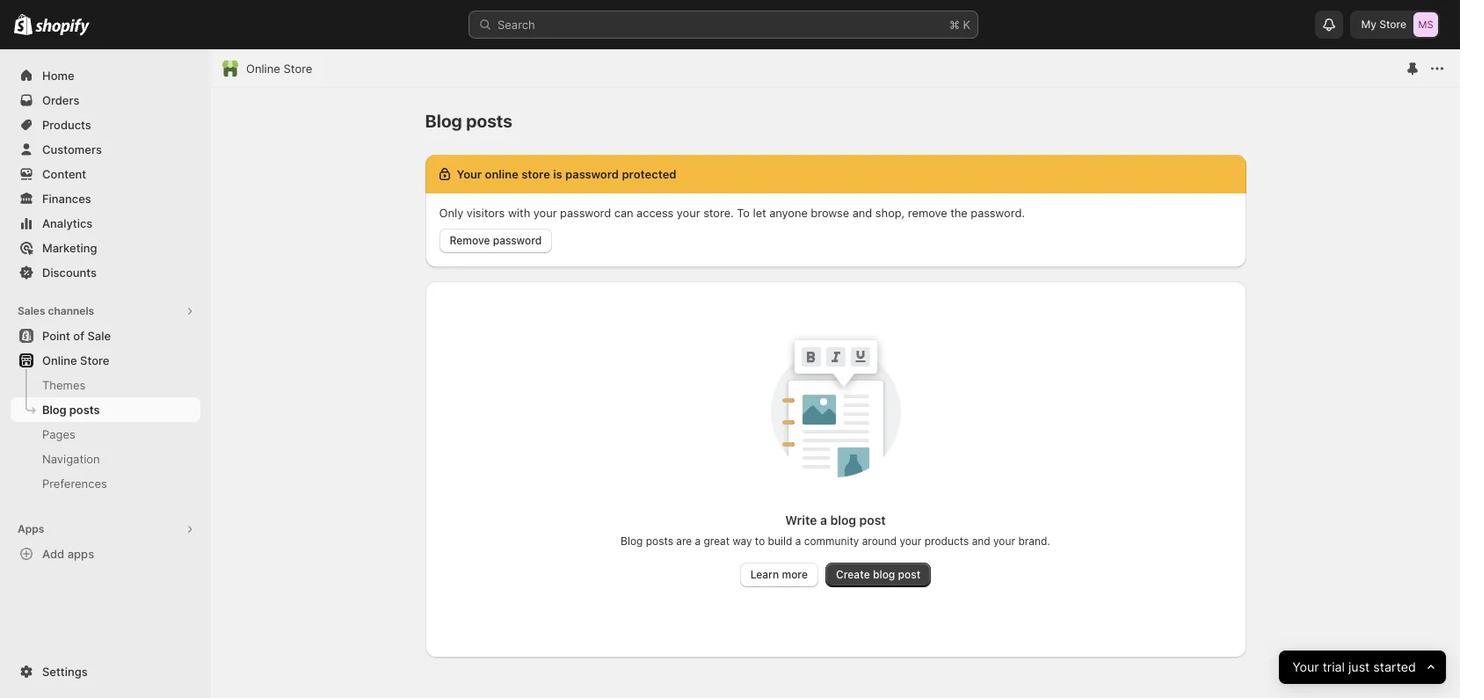 Task type: locate. For each thing, give the bounding box(es) containing it.
point of sale button
[[0, 324, 211, 348]]

sale
[[87, 329, 111, 343]]

0 horizontal spatial online store
[[42, 354, 109, 368]]

online store link down sale
[[11, 348, 201, 373]]

online right online store icon
[[246, 62, 280, 76]]

blog posts
[[42, 403, 100, 417]]

navigation link
[[11, 447, 201, 471]]

preferences link
[[11, 471, 201, 496]]

channels
[[48, 304, 94, 318]]

1 horizontal spatial online store link
[[246, 60, 313, 77]]

finances
[[42, 192, 91, 206]]

0 vertical spatial store
[[1380, 18, 1407, 31]]

settings link
[[11, 660, 201, 684]]

analytics link
[[11, 211, 201, 236]]

0 vertical spatial online
[[246, 62, 280, 76]]

store right my
[[1380, 18, 1407, 31]]

1 horizontal spatial online store
[[246, 62, 313, 76]]

online store link right online store icon
[[246, 60, 313, 77]]

store
[[1380, 18, 1407, 31], [284, 62, 313, 76], [80, 354, 109, 368]]

online store right online store icon
[[246, 62, 313, 76]]

online store link
[[246, 60, 313, 77], [11, 348, 201, 373]]

orders link
[[11, 88, 201, 113]]

0 vertical spatial online store
[[246, 62, 313, 76]]

finances link
[[11, 186, 201, 211]]

online down point
[[42, 354, 77, 368]]

0 horizontal spatial store
[[80, 354, 109, 368]]

online
[[246, 62, 280, 76], [42, 354, 77, 368]]

sales channels
[[18, 304, 94, 318]]

marketing link
[[11, 236, 201, 260]]

themes link
[[11, 373, 201, 398]]

0 horizontal spatial online
[[42, 354, 77, 368]]

shopify image
[[14, 14, 33, 35]]

1 vertical spatial online
[[42, 354, 77, 368]]

blog
[[42, 403, 67, 417]]

preferences
[[42, 477, 107, 491]]

marketing
[[42, 241, 97, 255]]

store right online store icon
[[284, 62, 313, 76]]

1 vertical spatial online store link
[[11, 348, 201, 373]]

discounts link
[[11, 260, 201, 285]]

search
[[498, 18, 535, 32]]

content
[[42, 167, 86, 181]]

orders
[[42, 93, 80, 107]]

home
[[42, 69, 74, 83]]

shopify image
[[35, 18, 90, 36]]

trial
[[1323, 659, 1346, 675]]

products link
[[11, 113, 201, 137]]

just
[[1349, 659, 1370, 675]]

home link
[[11, 63, 201, 88]]

your trial just started
[[1293, 659, 1417, 675]]

navigation
[[42, 452, 100, 466]]

pages link
[[11, 422, 201, 447]]

online store down point of sale
[[42, 354, 109, 368]]

sales channels button
[[11, 299, 201, 324]]

blog posts link
[[11, 398, 201, 422]]

online store
[[246, 62, 313, 76], [42, 354, 109, 368]]

add apps
[[42, 547, 94, 561]]

products
[[42, 118, 91, 132]]

customers link
[[11, 137, 201, 162]]

1 vertical spatial store
[[284, 62, 313, 76]]

0 vertical spatial online store link
[[246, 60, 313, 77]]

store down sale
[[80, 354, 109, 368]]

0 horizontal spatial online store link
[[11, 348, 201, 373]]

apps
[[67, 547, 94, 561]]

1 horizontal spatial store
[[284, 62, 313, 76]]



Task type: vqa. For each thing, say whether or not it's contained in the screenshot.
'ONLINE STORE' to the bottom
yes



Task type: describe. For each thing, give the bounding box(es) containing it.
themes
[[42, 378, 86, 392]]

2 horizontal spatial store
[[1380, 18, 1407, 31]]

1 vertical spatial online store
[[42, 354, 109, 368]]

point of sale
[[42, 329, 111, 343]]

analytics
[[42, 216, 93, 230]]

my
[[1362, 18, 1377, 31]]

⌘
[[950, 18, 960, 32]]

online store image
[[222, 60, 239, 77]]

point
[[42, 329, 70, 343]]

2 vertical spatial store
[[80, 354, 109, 368]]

add apps button
[[11, 542, 201, 566]]

your
[[1293, 659, 1320, 675]]

your trial just started button
[[1280, 651, 1447, 684]]

1 horizontal spatial online
[[246, 62, 280, 76]]

of
[[73, 329, 84, 343]]

point of sale link
[[11, 324, 201, 348]]

customers
[[42, 142, 102, 157]]

pages
[[42, 427, 76, 442]]

content link
[[11, 162, 201, 186]]

posts
[[69, 403, 100, 417]]

k
[[964, 18, 971, 32]]

discounts
[[42, 266, 97, 280]]

apps
[[18, 522, 44, 536]]

sales
[[18, 304, 45, 318]]

started
[[1374, 659, 1417, 675]]

my store
[[1362, 18, 1407, 31]]

my store image
[[1414, 12, 1439, 37]]

settings
[[42, 665, 88, 679]]

⌘ k
[[950, 18, 971, 32]]

apps button
[[11, 517, 201, 542]]

add
[[42, 547, 64, 561]]



